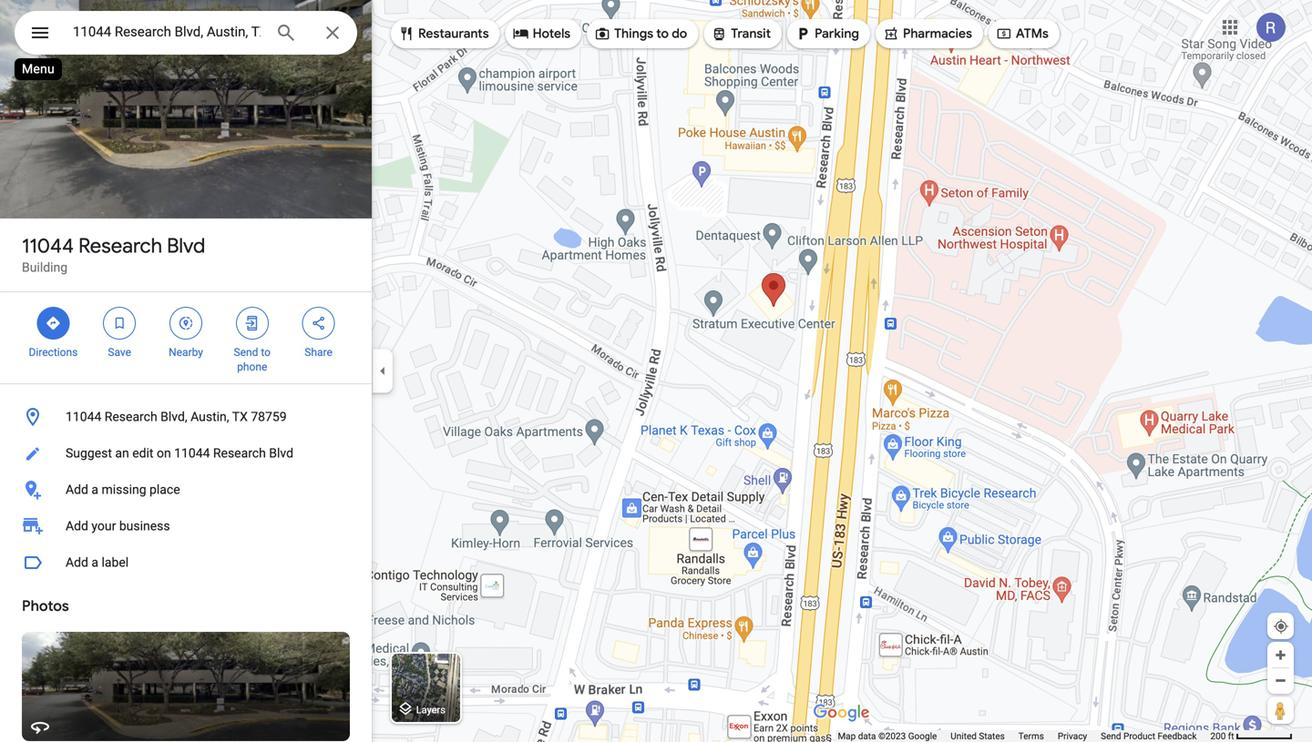 Task type: locate. For each thing, give the bounding box(es) containing it.
1 horizontal spatial send
[[1101, 731, 1121, 742]]

1 a from the top
[[91, 482, 98, 497]]

tx
[[232, 410, 248, 425]]

2 vertical spatial research
[[213, 446, 266, 461]]

footer inside google maps element
[[838, 731, 1210, 743]]


[[996, 24, 1012, 44]]

None field
[[73, 21, 261, 43]]

0 horizontal spatial blvd
[[167, 233, 205, 259]]

2 vertical spatial add
[[66, 555, 88, 570]]

2 vertical spatial 11044
[[174, 446, 210, 461]]

directions
[[29, 346, 78, 359]]

building
[[22, 260, 68, 275]]

send left product
[[1101, 731, 1121, 742]]


[[513, 24, 529, 44]]

1 add from the top
[[66, 482, 88, 497]]

0 vertical spatial to
[[656, 26, 669, 42]]

11044 inside 11044 research blvd building
[[22, 233, 74, 259]]

0 vertical spatial send
[[234, 346, 258, 359]]

0 horizontal spatial to
[[261, 346, 271, 359]]

suggest
[[66, 446, 112, 461]]

zoom out image
[[1274, 674, 1287, 688]]

zoom in image
[[1274, 649, 1287, 662]]

blvd up the 
[[167, 233, 205, 259]]


[[795, 24, 811, 44]]

 atms
[[996, 24, 1049, 44]]

1 horizontal spatial blvd
[[269, 446, 293, 461]]


[[883, 24, 899, 44]]

2 add from the top
[[66, 519, 88, 534]]

1 vertical spatial to
[[261, 346, 271, 359]]

add inside 'button'
[[66, 555, 88, 570]]


[[111, 313, 128, 333]]

privacy button
[[1058, 731, 1087, 743]]

send up phone
[[234, 346, 258, 359]]

none field inside 11044 research blvd, austin, tx 78759 field
[[73, 21, 261, 43]]

send
[[234, 346, 258, 359], [1101, 731, 1121, 742]]

blvd down 78759
[[269, 446, 293, 461]]

an
[[115, 446, 129, 461]]

things
[[614, 26, 653, 42]]

save
[[108, 346, 131, 359]]

 parking
[[795, 24, 859, 44]]


[[398, 24, 415, 44]]

send product feedback
[[1101, 731, 1197, 742]]

add down suggest at the bottom
[[66, 482, 88, 497]]

11044
[[22, 233, 74, 259], [66, 410, 101, 425], [174, 446, 210, 461]]

3 add from the top
[[66, 555, 88, 570]]

send to phone
[[234, 346, 271, 374]]

add left label
[[66, 555, 88, 570]]

11044 research blvd building
[[22, 233, 205, 275]]

11044 research blvd main content
[[0, 0, 372, 743]]

11044 inside 11044 research blvd, austin, tx 78759 button
[[66, 410, 101, 425]]

data
[[858, 731, 876, 742]]

united
[[951, 731, 977, 742]]

 restaurants
[[398, 24, 489, 44]]

a inside 'button'
[[91, 555, 98, 570]]

to up phone
[[261, 346, 271, 359]]

to inside "send to phone"
[[261, 346, 271, 359]]

11044 right on at the left bottom of page
[[174, 446, 210, 461]]

11044 up building
[[22, 233, 74, 259]]

google maps element
[[0, 0, 1312, 743]]

0 vertical spatial research
[[78, 233, 162, 259]]

a left label
[[91, 555, 98, 570]]

privacy
[[1058, 731, 1087, 742]]

0 horizontal spatial send
[[234, 346, 258, 359]]

1 horizontal spatial to
[[656, 26, 669, 42]]

send product feedback button
[[1101, 731, 1197, 743]]

add your business link
[[0, 508, 372, 545]]

transit
[[731, 26, 771, 42]]

research for blvd
[[78, 233, 162, 259]]

add a missing place
[[66, 482, 180, 497]]

1 vertical spatial blvd
[[269, 446, 293, 461]]

austin,
[[191, 410, 229, 425]]

google
[[908, 731, 937, 742]]

0 vertical spatial blvd
[[167, 233, 205, 259]]

send for send product feedback
[[1101, 731, 1121, 742]]

a
[[91, 482, 98, 497], [91, 555, 98, 570]]

blvd,
[[161, 410, 187, 425]]

send inside "send to phone"
[[234, 346, 258, 359]]

1 vertical spatial 11044
[[66, 410, 101, 425]]

to
[[656, 26, 669, 42], [261, 346, 271, 359]]

label
[[102, 555, 129, 570]]

research for blvd,
[[105, 410, 157, 425]]

on
[[157, 446, 171, 461]]

research down "tx"
[[213, 446, 266, 461]]

11044 inside "suggest an edit on 11044 research blvd" "button"
[[174, 446, 210, 461]]

11044 research blvd, austin, tx 78759
[[66, 410, 287, 425]]

1 vertical spatial send
[[1101, 731, 1121, 742]]

blvd inside "suggest an edit on 11044 research blvd" "button"
[[269, 446, 293, 461]]

map data ©2023 google
[[838, 731, 937, 742]]

add inside button
[[66, 482, 88, 497]]

restaurants
[[418, 26, 489, 42]]

11044 up suggest at the bottom
[[66, 410, 101, 425]]

11044 for blvd
[[22, 233, 74, 259]]

add
[[66, 482, 88, 497], [66, 519, 88, 534], [66, 555, 88, 570]]

research inside button
[[105, 410, 157, 425]]

a left missing
[[91, 482, 98, 497]]

footer containing map data ©2023 google
[[838, 731, 1210, 743]]

send inside button
[[1101, 731, 1121, 742]]

0 vertical spatial add
[[66, 482, 88, 497]]

2 a from the top
[[91, 555, 98, 570]]

1 vertical spatial add
[[66, 519, 88, 534]]

research
[[78, 233, 162, 259], [105, 410, 157, 425], [213, 446, 266, 461]]

0 vertical spatial 11044
[[22, 233, 74, 259]]


[[45, 313, 61, 333]]

blvd
[[167, 233, 205, 259], [269, 446, 293, 461]]

research up an
[[105, 410, 157, 425]]

add for add a label
[[66, 555, 88, 570]]

footer
[[838, 731, 1210, 743]]

atms
[[1016, 26, 1049, 42]]

research inside 11044 research blvd building
[[78, 233, 162, 259]]

 transit
[[711, 24, 771, 44]]

1 vertical spatial research
[[105, 410, 157, 425]]

place
[[149, 482, 180, 497]]

research up ''
[[78, 233, 162, 259]]

add left your
[[66, 519, 88, 534]]

0 vertical spatial a
[[91, 482, 98, 497]]

parking
[[815, 26, 859, 42]]

to left the do
[[656, 26, 669, 42]]

a inside button
[[91, 482, 98, 497]]


[[244, 313, 260, 333]]

edit
[[132, 446, 154, 461]]

1 vertical spatial a
[[91, 555, 98, 570]]



Task type: describe. For each thing, give the bounding box(es) containing it.
google account: ruby anderson  
(rubyanndersson@gmail.com) image
[[1256, 13, 1286, 42]]

to inside  things to do
[[656, 26, 669, 42]]

suggest an edit on 11044 research blvd
[[66, 446, 293, 461]]

ft
[[1228, 731, 1234, 742]]

200
[[1210, 731, 1226, 742]]

 hotels
[[513, 24, 570, 44]]

 things to do
[[594, 24, 687, 44]]

collapse side panel image
[[373, 361, 393, 381]]

 search field
[[15, 11, 357, 58]]

add a label button
[[0, 545, 372, 581]]

200 ft
[[1210, 731, 1234, 742]]

 pharmacies
[[883, 24, 972, 44]]


[[29, 20, 51, 46]]

actions for 11044 research blvd region
[[0, 292, 372, 384]]

product
[[1123, 731, 1155, 742]]


[[594, 24, 611, 44]]

11044 Research Blvd, Austin, TX 78759 field
[[15, 11, 357, 55]]

terms button
[[1018, 731, 1044, 743]]

share
[[305, 346, 332, 359]]

suggest an edit on 11044 research blvd button
[[0, 436, 372, 472]]

add a label
[[66, 555, 129, 570]]

phone
[[237, 361, 267, 374]]

show your location image
[[1273, 619, 1289, 635]]

a for label
[[91, 555, 98, 570]]

hotels
[[533, 26, 570, 42]]

blvd inside 11044 research blvd building
[[167, 233, 205, 259]]

send for send to phone
[[234, 346, 258, 359]]

 button
[[15, 11, 66, 58]]

research inside "button"
[[213, 446, 266, 461]]

do
[[672, 26, 687, 42]]

map
[[838, 731, 856, 742]]

nearby
[[169, 346, 203, 359]]

add for add a missing place
[[66, 482, 88, 497]]

show street view coverage image
[[1267, 697, 1294, 724]]

layers
[[416, 705, 445, 716]]

add your business
[[66, 519, 170, 534]]

add a missing place button
[[0, 472, 372, 508]]

add for add your business
[[66, 519, 88, 534]]

missing
[[102, 482, 146, 497]]

united states button
[[951, 731, 1005, 743]]


[[310, 313, 327, 333]]


[[178, 313, 194, 333]]

your
[[91, 519, 116, 534]]

78759
[[251, 410, 287, 425]]

united states
[[951, 731, 1005, 742]]

200 ft button
[[1210, 731, 1293, 742]]

11044 research blvd, austin, tx 78759 button
[[0, 399, 372, 436]]

a for missing
[[91, 482, 98, 497]]

©2023
[[878, 731, 906, 742]]

states
[[979, 731, 1005, 742]]

pharmacies
[[903, 26, 972, 42]]

feedback
[[1158, 731, 1197, 742]]

photos
[[22, 597, 69, 616]]

terms
[[1018, 731, 1044, 742]]


[[711, 24, 727, 44]]

business
[[119, 519, 170, 534]]

11044 for blvd,
[[66, 410, 101, 425]]



Task type: vqa. For each thing, say whether or not it's contained in the screenshot.
Map
yes



